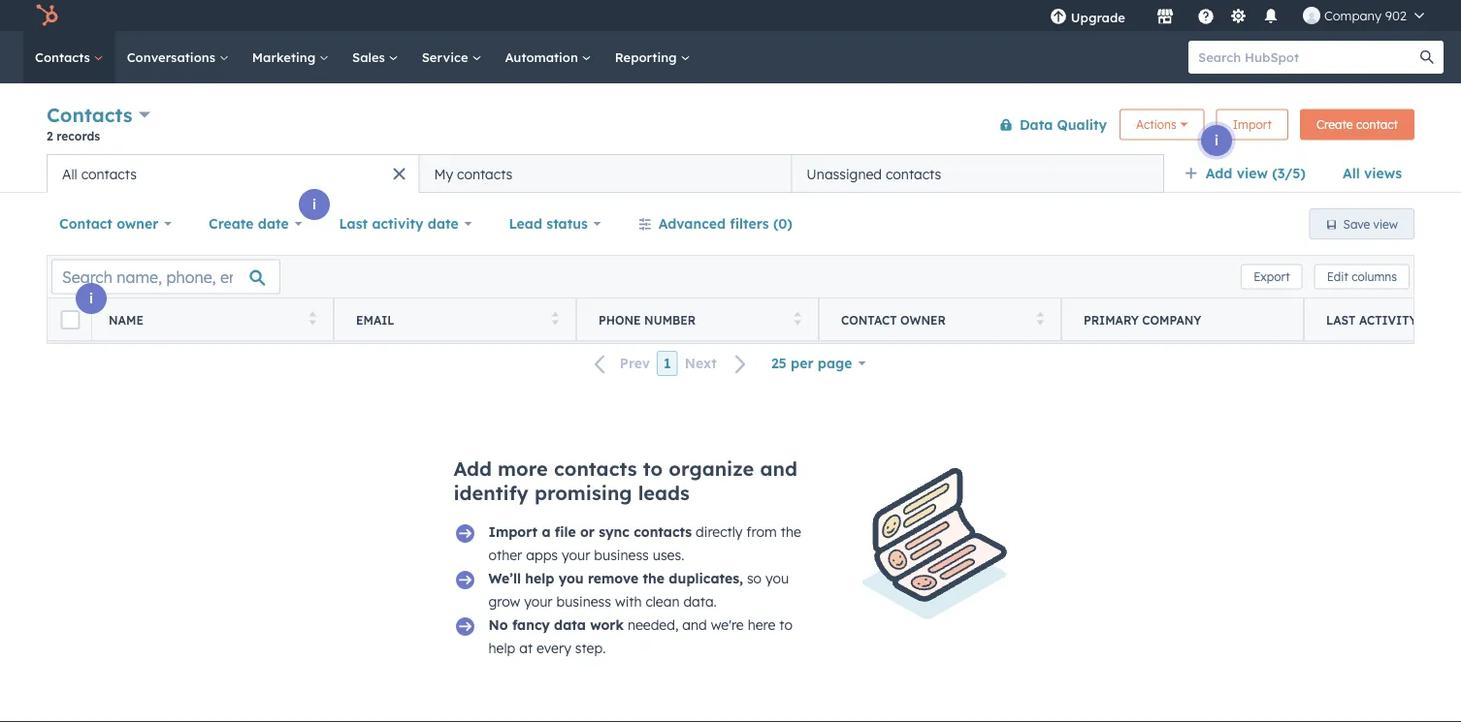 Task type: vqa. For each thing, say whether or not it's contained in the screenshot.
"How" related to How the % change is calculated
no



Task type: locate. For each thing, give the bounding box(es) containing it.
you left remove
[[559, 571, 584, 587]]

import up mailchimp
[[492, 497, 541, 514]]

0 vertical spatial contact
[[59, 215, 112, 232]]

apps
[[526, 547, 558, 564]]

i button up add view (3/5)
[[1201, 125, 1232, 156]]

import button
[[1216, 109, 1288, 140]]

1 vertical spatial the
[[643, 571, 665, 587]]

help inside 'needed, and we're here to help at every step.'
[[489, 640, 515, 657]]

your inside dialog
[[613, 156, 639, 172]]

dialog containing import a spreadsheet
[[390, 90, 1071, 661]]

contacts up next button
[[693, 326, 754, 343]]

0 horizontal spatial contact owner
[[59, 215, 158, 232]]

1 horizontal spatial a
[[557, 306, 566, 324]]

1 press to sort. image from the left
[[552, 312, 559, 326]]

page
[[818, 355, 852, 372]]

view right save
[[1373, 217, 1398, 231]]

data right explore
[[866, 621, 896, 636]]

you
[[559, 571, 584, 587], [766, 571, 789, 587]]

from
[[699, 306, 732, 324], [545, 497, 578, 514], [706, 497, 739, 514], [914, 497, 947, 514], [746, 524, 777, 541], [708, 621, 736, 636]]

i down all contacts button
[[312, 196, 316, 213]]

1 horizontal spatial press to sort. image
[[794, 312, 801, 326]]

view for save
[[1373, 217, 1398, 231]]

0 horizontal spatial you
[[559, 571, 584, 587]]

search image
[[1420, 50, 1434, 64]]

we're
[[711, 617, 744, 634]]

contact up page
[[841, 313, 897, 327]]

your up fancy
[[524, 594, 553, 611]]

1 vertical spatial help
[[489, 640, 515, 657]]

i down contact owner popup button on the top of the page
[[89, 290, 93, 307]]

data sync link
[[866, 621, 947, 636]]

date right activity
[[428, 215, 459, 232]]

another
[[739, 621, 784, 636]]

data
[[554, 617, 586, 634], [608, 621, 635, 636]]

press to sort. element right google
[[794, 312, 801, 328]]

0 vertical spatial your
[[613, 156, 639, 172]]

settings image
[[1230, 8, 1247, 26]]

your inside so you grow your business with clean data.
[[524, 594, 553, 611]]

2 you from the left
[[766, 571, 789, 587]]

spreadsheet
[[493, 326, 577, 343]]

grow
[[489, 594, 520, 611]]

2 horizontal spatial press to sort. image
[[1037, 312, 1044, 326]]

1 horizontal spatial help
[[525, 571, 554, 587]]

0 vertical spatial business
[[594, 547, 649, 564]]

to left 'organize'
[[643, 457, 663, 481]]

last for last activity date (p
[[1326, 313, 1356, 327]]

unassigned contacts button
[[792, 154, 1164, 193]]

0 vertical spatial view
[[1237, 165, 1268, 182]]

Import from Mailchimp checkbox
[[448, 393, 622, 569]]

view inside popup button
[[1237, 165, 1268, 182]]

0 horizontal spatial view
[[1237, 165, 1268, 182]]

2 press to sort. element from the left
[[552, 312, 559, 328]]

1 vertical spatial i button
[[299, 189, 330, 220]]

0 vertical spatial last
[[339, 215, 368, 232]]

contacts up records
[[47, 103, 133, 127]]

sync
[[662, 306, 695, 324], [669, 497, 702, 514], [877, 497, 910, 514], [900, 621, 929, 636]]

0 horizontal spatial help
[[489, 640, 515, 657]]

so
[[747, 571, 762, 587]]

2 horizontal spatial i
[[1215, 132, 1219, 149]]

1 horizontal spatial add
[[1206, 165, 1233, 182]]

1 press to sort. element from the left
[[309, 312, 316, 328]]

1 vertical spatial owner
[[900, 313, 946, 327]]

0 horizontal spatial and
[[682, 617, 707, 634]]

1 horizontal spatial date
[[428, 215, 459, 232]]

upgrade
[[1071, 9, 1125, 25]]

1 vertical spatial last
[[1326, 313, 1356, 327]]

create inside popup button
[[209, 215, 254, 232]]

2 vertical spatial i button
[[76, 283, 107, 314]]

or left invite
[[699, 156, 711, 172]]

menu
[[1036, 0, 1438, 31]]

0 horizontal spatial contacts
[[47, 103, 133, 127]]

create
[[1317, 117, 1353, 132], [209, 215, 254, 232]]

press to sort. image
[[552, 312, 559, 326], [794, 312, 801, 326], [1037, 312, 1044, 326]]

data up every
[[554, 617, 586, 634]]

from inside sync from pipedrive
[[914, 497, 947, 514]]

invite a teammate button
[[714, 156, 827, 172]]

add
[[1206, 165, 1233, 182], [454, 457, 492, 481]]

last left activity
[[339, 215, 368, 232]]

sync for sync from zoho crm
[[669, 497, 702, 514]]

and up the zoho in the right of the page
[[760, 457, 797, 481]]

notifications image
[[1262, 9, 1280, 26]]

teammate
[[764, 156, 827, 172]]

you right the so at the bottom right
[[766, 571, 789, 587]]

date
[[258, 215, 289, 232], [428, 215, 459, 232]]

needed, and we're here to help at every step.
[[489, 617, 793, 657]]

contact
[[1356, 117, 1398, 132]]

from inside sync from zoho crm
[[706, 497, 739, 514]]

0 horizontal spatial or
[[580, 524, 595, 541]]

from inside import from mailchimp
[[545, 497, 578, 514]]

add view (3/5)
[[1206, 165, 1306, 182]]

1 horizontal spatial your
[[562, 547, 590, 564]]

help down "apps"
[[525, 571, 554, 587]]

i
[[1215, 132, 1219, 149], [312, 196, 316, 213], [89, 290, 93, 307]]

sync from google contacts
[[662, 306, 785, 343]]

and down data.
[[682, 617, 707, 634]]

sync up pipedrive
[[877, 497, 910, 514]]

0 horizontal spatial add
[[587, 156, 610, 172]]

every
[[537, 640, 571, 657]]

1 horizontal spatial or
[[699, 156, 711, 172]]

business up work
[[556, 594, 611, 611]]

notifications button
[[1254, 0, 1287, 31]]

press to sort. image
[[309, 312, 316, 326]]

contact owner up page
[[841, 313, 946, 327]]

1 horizontal spatial add
[[846, 156, 869, 172]]

sync for sync from pipedrive
[[877, 497, 910, 514]]

press to sort. element left primary
[[1037, 312, 1044, 328]]

export button
[[1241, 264, 1303, 290]]

the up clean
[[643, 571, 665, 587]]

import up add view (3/5)
[[1233, 117, 1272, 132]]

import up spreadsheet
[[504, 306, 553, 324]]

1 horizontal spatial you
[[766, 571, 789, 587]]

sync from google contacts link
[[636, 203, 811, 379]]

1 horizontal spatial contacts
[[693, 326, 754, 343]]

contacts inside all contacts button
[[81, 165, 137, 182]]

2 horizontal spatial i button
[[1201, 125, 1232, 156]]

primary company column header
[[1061, 299, 1305, 342]]

the right 'crm'
[[781, 524, 801, 541]]

import inside import from mailchimp
[[492, 497, 541, 514]]

create contact
[[1317, 117, 1398, 132]]

press to sort. element left phone
[[552, 312, 559, 328]]

directly
[[696, 524, 743, 541]]

company
[[1142, 313, 1202, 327]]

or right the file
[[580, 524, 595, 541]]

0 horizontal spatial data
[[866, 621, 896, 636]]

from inside sync from google contacts
[[699, 306, 732, 324]]

last for last activity date
[[339, 215, 368, 232]]

from up the file
[[545, 497, 578, 514]]

0 horizontal spatial all
[[62, 165, 77, 182]]

1 horizontal spatial and
[[760, 457, 797, 481]]

import for import a spreadsheet
[[504, 306, 553, 324]]

Sync from Zoho CRM checkbox
[[636, 393, 811, 569]]

data left quality
[[1020, 116, 1053, 133]]

pagination navigation
[[583, 351, 759, 377]]

all views
[[1343, 165, 1402, 182]]

0 horizontal spatial your
[[524, 594, 553, 611]]

None checkbox
[[825, 203, 1000, 379]]

your inside 'directly from the other apps your business uses.'
[[562, 547, 590, 564]]

to right how
[[572, 156, 584, 172]]

your
[[613, 156, 639, 172], [562, 547, 590, 564], [524, 594, 553, 611]]

1 vertical spatial business
[[556, 594, 611, 611]]

import up other
[[489, 524, 538, 541]]

0 horizontal spatial owner
[[117, 215, 158, 232]]

1 horizontal spatial data
[[1020, 116, 1053, 133]]

add down import button
[[1206, 165, 1233, 182]]

0 horizontal spatial the
[[643, 571, 665, 587]]

import for import
[[1233, 117, 1272, 132]]

sync up the pagination navigation
[[662, 306, 695, 324]]

0 horizontal spatial contact
[[59, 215, 112, 232]]

actions button
[[1120, 109, 1205, 140]]

(3/5)
[[1272, 165, 1306, 182]]

0 horizontal spatial data
[[554, 617, 586, 634]]

business up we'll help you remove the duplicates,
[[594, 547, 649, 564]]

1 horizontal spatial data
[[608, 621, 635, 636]]

sync up step.
[[578, 621, 604, 636]]

add left the more
[[454, 457, 492, 481]]

lead status
[[509, 215, 588, 232]]

0 vertical spatial create
[[1317, 117, 1353, 132]]

contacts inside add more contacts to organize and identify promising leads
[[554, 457, 637, 481]]

advanced filters (0)
[[658, 215, 793, 232]]

a
[[752, 156, 760, 172], [557, 306, 566, 324], [542, 524, 551, 541]]

next
[[685, 355, 717, 372]]

from down the zoho in the right of the page
[[746, 524, 777, 541]]

a right invite
[[752, 156, 760, 172]]

import for import from mailchimp
[[492, 497, 541, 514]]

import inside import button
[[1233, 117, 1272, 132]]

save view
[[1343, 217, 1398, 231]]

1 vertical spatial contact
[[841, 313, 897, 327]]

2 press to sort. image from the left
[[794, 312, 801, 326]]

with
[[615, 594, 642, 611]]

dialog
[[390, 90, 1071, 661]]

i up add view (3/5) popup button
[[1215, 132, 1219, 149]]

contacts inside my contacts button
[[457, 165, 513, 182]]

zoho
[[743, 497, 778, 514]]

1
[[664, 355, 671, 372]]

0 vertical spatial help
[[525, 571, 554, 587]]

you.
[[925, 156, 949, 172]]

4 press to sort. element from the left
[[1037, 312, 1044, 328]]

0 vertical spatial contacts
[[47, 103, 133, 127]]

add inside popup button
[[1206, 165, 1233, 182]]

0 vertical spatial data
[[1020, 116, 1053, 133]]

press to sort. image left primary
[[1037, 312, 1044, 326]]

my contacts
[[434, 165, 513, 182]]

0 vertical spatial the
[[781, 524, 801, 541]]

1 all from the left
[[1343, 165, 1360, 182]]

2 vertical spatial a
[[542, 524, 551, 541]]

(0)
[[773, 215, 793, 232]]

from up pipedrive
[[914, 497, 947, 514]]

or inside dialog
[[699, 156, 711, 172]]

sync up directly
[[669, 497, 702, 514]]

0 vertical spatial contact owner
[[59, 215, 158, 232]]

0 horizontal spatial date
[[258, 215, 289, 232]]

all inside button
[[62, 165, 77, 182]]

1 horizontal spatial the
[[781, 524, 801, 541]]

press to sort. element
[[309, 312, 316, 328], [552, 312, 559, 328], [794, 312, 801, 328], [1037, 312, 1044, 328]]

unassigned
[[807, 165, 882, 182]]

the
[[781, 524, 801, 541], [643, 571, 665, 587]]

view left (3/5)
[[1237, 165, 1268, 182]]

1 horizontal spatial create
[[1317, 117, 1353, 132]]

create left contact
[[1317, 117, 1353, 132]]

1 horizontal spatial all
[[1343, 165, 1360, 182]]

import inside import a spreadsheet
[[504, 306, 553, 324]]

email
[[356, 313, 394, 327]]

contact owner down all contacts
[[59, 215, 158, 232]]

press to sort. element left email
[[309, 312, 316, 328]]

i button right create date
[[299, 189, 330, 220]]

0 horizontal spatial i
[[89, 290, 93, 307]]

last down edit on the top right
[[1326, 313, 1356, 327]]

marketplaces button
[[1145, 0, 1186, 31]]

1 horizontal spatial i
[[312, 196, 316, 213]]

hubspot image
[[35, 4, 58, 27]]

0 vertical spatial owner
[[117, 215, 158, 232]]

and inside add more contacts to organize and identify promising leads
[[760, 457, 797, 481]]

3 press to sort. image from the left
[[1037, 312, 1044, 326]]

2 all from the left
[[62, 165, 77, 182]]

view
[[1237, 165, 1268, 182], [1373, 217, 1398, 231]]

your down the file
[[562, 547, 590, 564]]

1 vertical spatial view
[[1373, 217, 1398, 231]]

to right here
[[779, 617, 793, 634]]

1 horizontal spatial contact owner
[[841, 313, 946, 327]]

from left google
[[699, 306, 732, 324]]

press to sort. image right google
[[794, 312, 801, 326]]

a up spreadsheet
[[557, 306, 566, 324]]

1 vertical spatial or
[[580, 524, 595, 541]]

0 vertical spatial or
[[699, 156, 711, 172]]

2 horizontal spatial your
[[613, 156, 639, 172]]

all
[[1343, 165, 1360, 182], [62, 165, 77, 182]]

contact
[[59, 215, 112, 232], [841, 313, 897, 327]]

or
[[699, 156, 711, 172], [580, 524, 595, 541]]

sync inside sync from google contacts
[[662, 306, 695, 324]]

contacts inside popup button
[[47, 103, 133, 127]]

add left them in the right of the page
[[846, 156, 869, 172]]

1 vertical spatial your
[[562, 547, 590, 564]]

2 vertical spatial your
[[524, 594, 553, 611]]

import a spreadsheet link
[[448, 203, 622, 379]]

2 vertical spatial i
[[89, 290, 93, 307]]

sync inside sync from pipedrive
[[877, 497, 910, 514]]

create inside 'button'
[[1317, 117, 1353, 132]]

add for add view (3/5)
[[1206, 165, 1233, 182]]

sync inside sync from zoho crm
[[669, 497, 702, 514]]

1 vertical spatial contacts
[[693, 326, 754, 343]]

create down all contacts button
[[209, 215, 254, 232]]

sync right explore
[[900, 621, 929, 636]]

1 vertical spatial add
[[454, 457, 492, 481]]

a inside import a spreadsheet
[[557, 306, 566, 324]]

3 press to sort. element from the left
[[794, 312, 801, 328]]

from for google
[[699, 306, 732, 324]]

all contacts
[[62, 165, 137, 182]]

help down no
[[489, 640, 515, 657]]

all down 2 records
[[62, 165, 77, 182]]

press to sort. image for contact
[[1037, 312, 1044, 326]]

1 vertical spatial a
[[557, 306, 566, 324]]

your left "contacts,"
[[613, 156, 639, 172]]

number
[[644, 313, 696, 327]]

view inside "button"
[[1373, 217, 1398, 231]]

date down all contacts button
[[258, 215, 289, 232]]

contacts inside the unassigned contacts 'button'
[[886, 165, 941, 182]]

1 horizontal spatial owner
[[900, 313, 946, 327]]

add right how
[[587, 156, 610, 172]]

1 horizontal spatial last
[[1326, 313, 1356, 327]]

sync up remove
[[599, 524, 630, 541]]

1 vertical spatial create
[[209, 215, 254, 232]]

for
[[905, 156, 921, 172]]

data.
[[683, 594, 717, 611]]

identify
[[454, 481, 529, 505]]

1 horizontal spatial contact
[[841, 313, 897, 327]]

a left the file
[[542, 524, 551, 541]]

Sync from Pipedrive checkbox
[[825, 393, 1000, 569]]

press to sort. image up spreadsheet
[[552, 312, 559, 326]]

contacts
[[81, 165, 137, 182], [457, 165, 513, 182], [886, 165, 941, 182], [554, 457, 637, 481], [634, 524, 692, 541]]

0 horizontal spatial create
[[209, 215, 254, 232]]

contact down all contacts
[[59, 215, 112, 232]]

0 horizontal spatial a
[[542, 524, 551, 541]]

and
[[760, 457, 797, 481], [682, 617, 707, 634]]

views
[[1364, 165, 1402, 182]]

from up 'crm'
[[706, 497, 739, 514]]

owner inside popup button
[[117, 215, 158, 232]]

contact owner
[[59, 215, 158, 232], [841, 313, 946, 327]]

other
[[489, 547, 522, 564]]

from for pipedrive
[[914, 497, 947, 514]]

to inside 'needed, and we're here to help at every step.'
[[779, 617, 793, 634]]

so you grow your business with clean data.
[[489, 571, 789, 611]]

1 vertical spatial and
[[682, 617, 707, 634]]

0 horizontal spatial last
[[339, 215, 368, 232]]

i button
[[1201, 125, 1232, 156], [299, 189, 330, 220], [76, 283, 107, 314]]

to
[[572, 156, 584, 172], [830, 156, 842, 172], [643, 457, 663, 481], [779, 617, 793, 634], [563, 621, 575, 636], [639, 621, 650, 636]]

from inside 'directly from the other apps your business uses.'
[[746, 524, 777, 541]]

1 horizontal spatial view
[[1373, 217, 1398, 231]]

import a spreadsheet
[[493, 306, 577, 343]]

1 date from the left
[[258, 215, 289, 232]]

invite
[[714, 156, 749, 172]]

last inside popup button
[[339, 215, 368, 232]]

i button left name
[[76, 283, 107, 314]]

contact owner inside popup button
[[59, 215, 158, 232]]

1 horizontal spatial i button
[[299, 189, 330, 220]]

0 vertical spatial add
[[1206, 165, 1233, 182]]

0 horizontal spatial add
[[454, 457, 492, 481]]

help
[[525, 571, 554, 587], [489, 640, 515, 657]]

data down with
[[608, 621, 635, 636]]

0 vertical spatial a
[[752, 156, 760, 172]]

1 vertical spatial i
[[312, 196, 316, 213]]

add inside add more contacts to organize and identify promising leads
[[454, 457, 492, 481]]

pipedrive
[[880, 516, 945, 534]]

1 vertical spatial contact owner
[[841, 313, 946, 327]]

1 you from the left
[[559, 571, 584, 587]]

work
[[590, 617, 624, 634]]

0 horizontal spatial press to sort. image
[[552, 312, 559, 326]]

0 vertical spatial and
[[760, 457, 797, 481]]

0 vertical spatial i
[[1215, 132, 1219, 149]]

all left views
[[1343, 165, 1360, 182]]



Task type: describe. For each thing, give the bounding box(es) containing it.
mailchimp
[[499, 516, 570, 534]]

prev
[[620, 355, 650, 372]]

contacts inside sync from google contacts
[[693, 326, 754, 343]]

records
[[57, 129, 100, 143]]

no fancy data work
[[489, 617, 624, 634]]

press to sort. element for email
[[552, 312, 559, 328]]

status
[[547, 215, 588, 232]]

2 horizontal spatial a
[[752, 156, 760, 172]]

primary
[[1084, 313, 1139, 327]]

mateo roberts image
[[1303, 7, 1320, 24]]

data inside dialog
[[608, 621, 635, 636]]

create for create date
[[209, 215, 254, 232]]

advanced
[[658, 215, 726, 232]]

advanced filters (0) button
[[625, 205, 805, 244]]

all views link
[[1330, 154, 1415, 193]]

columns
[[1352, 270, 1397, 284]]

1 vertical spatial sync
[[578, 621, 604, 636]]

directly from the other apps your business uses.
[[489, 524, 801, 564]]

press to sort. image for phone
[[794, 312, 801, 326]]

per
[[791, 355, 814, 372]]

create for create contact
[[1317, 117, 1353, 132]]

from for the
[[746, 524, 777, 541]]

step.
[[575, 640, 606, 657]]

contacts,
[[642, 156, 696, 172]]

2 date from the left
[[428, 215, 459, 232]]

all for all views
[[1343, 165, 1360, 182]]

upgrade image
[[1050, 9, 1067, 26]]

to right teammate
[[830, 156, 842, 172]]

we'll
[[489, 571, 521, 587]]

view for add
[[1237, 165, 1268, 182]]

leads
[[638, 481, 690, 505]]

settings link
[[1226, 5, 1251, 26]]

Search HubSpot search field
[[1189, 41, 1426, 74]]

last activity date
[[339, 215, 459, 232]]

0 horizontal spatial i button
[[76, 283, 107, 314]]

1 vertical spatial data
[[866, 621, 896, 636]]

press to sort. element for contact owner
[[1037, 312, 1044, 328]]

business inside so you grow your business with clean data.
[[556, 594, 611, 611]]

sync from pipedrive link
[[825, 393, 1000, 569]]

company
[[1324, 7, 1382, 23]]

add for add more contacts to organize and identify promising leads
[[454, 457, 492, 481]]

looking
[[514, 621, 560, 636]]

file
[[555, 524, 576, 541]]

google
[[736, 306, 785, 324]]

choose
[[499, 156, 541, 172]]

you inside so you grow your business with clean data.
[[766, 571, 789, 587]]

import a file or sync contacts
[[489, 524, 692, 541]]

how
[[545, 156, 568, 172]]

2
[[47, 129, 53, 143]]

Sync from Google Contacts checkbox
[[636, 203, 811, 379]]

contacts for all contacts
[[81, 165, 137, 182]]

lead
[[509, 215, 542, 232]]

contact owner button
[[47, 205, 184, 244]]

here
[[748, 617, 776, 634]]

actions
[[1136, 117, 1177, 132]]

edit
[[1327, 270, 1348, 284]]

create contact button
[[1300, 109, 1415, 140]]

0 vertical spatial sync
[[599, 524, 630, 541]]

search button
[[1411, 41, 1444, 74]]

a for import a file or sync contacts
[[542, 524, 551, 541]]

edit columns
[[1327, 270, 1397, 284]]

press to sort. element for phone number
[[794, 312, 801, 328]]

menu containing company 902
[[1036, 0, 1438, 31]]

from for zoho
[[706, 497, 739, 514]]

organize
[[669, 457, 754, 481]]

hubspot
[[654, 621, 705, 636]]

contacts banner
[[47, 99, 1415, 154]]

app?
[[788, 621, 816, 636]]

looking to sync data to hubspot from another app? explore data sync
[[514, 621, 929, 636]]

0 vertical spatial i button
[[1201, 125, 1232, 156]]

contact inside contact owner popup button
[[59, 215, 112, 232]]

them
[[872, 156, 902, 172]]

sync for sync from google contacts
[[662, 306, 695, 324]]

help button
[[1189, 0, 1222, 31]]

primary company
[[1084, 313, 1202, 327]]

phone number
[[599, 313, 696, 327]]

clean
[[646, 594, 680, 611]]

create date
[[209, 215, 289, 232]]

the inside 'directly from the other apps your business uses.'
[[781, 524, 801, 541]]

explore
[[820, 621, 863, 636]]

more
[[498, 457, 548, 481]]

data inside button
[[1020, 116, 1053, 133]]

promising
[[534, 481, 632, 505]]

25 per page button
[[759, 344, 878, 383]]

last activity date (p
[[1326, 313, 1461, 327]]

company 902 button
[[1291, 0, 1436, 31]]

remove
[[588, 571, 639, 587]]

sync from zoho crm link
[[636, 393, 811, 569]]

i for left "i" button
[[89, 290, 93, 307]]

save view button
[[1309, 209, 1415, 240]]

business inside 'directly from the other apps your business uses.'
[[594, 547, 649, 564]]

i for middle "i" button
[[312, 196, 316, 213]]

(p
[[1454, 313, 1461, 327]]

activity
[[1359, 313, 1417, 327]]

import for import a file or sync contacts
[[489, 524, 538, 541]]

duplicates,
[[669, 571, 743, 587]]

help image
[[1197, 9, 1215, 26]]

Search name, phone, email addresses, or company search field
[[51, 260, 280, 294]]

to inside add more contacts to organize and identify promising leads
[[643, 457, 663, 481]]

a for import a spreadsheet
[[557, 306, 566, 324]]

marketplaces image
[[1156, 9, 1174, 26]]

2 add from the left
[[846, 156, 869, 172]]

unassigned contacts
[[807, 165, 941, 182]]

phone
[[599, 313, 641, 327]]

to down with
[[639, 621, 650, 636]]

save
[[1343, 217, 1370, 231]]

add view (3/5) button
[[1172, 154, 1330, 193]]

1 add from the left
[[587, 156, 610, 172]]

activity
[[372, 215, 424, 232]]

next button
[[678, 351, 759, 377]]

i for "i" button to the top
[[1215, 132, 1219, 149]]

data quality button
[[987, 105, 1108, 144]]

hubspot link
[[23, 4, 73, 27]]

contacts for unassigned contacts
[[886, 165, 941, 182]]

sync from pipedrive
[[877, 497, 947, 534]]

prev button
[[583, 351, 657, 377]]

we'll help you remove the duplicates,
[[489, 571, 743, 587]]

sync from zoho crm
[[669, 497, 778, 534]]

from down data.
[[708, 621, 736, 636]]

Import a spreadsheet checkbox
[[448, 203, 622, 379]]

all for all contacts
[[62, 165, 77, 182]]

all contacts button
[[47, 154, 419, 193]]

edit columns button
[[1314, 264, 1410, 290]]

my contacts button
[[419, 154, 792, 193]]

quality
[[1057, 116, 1107, 133]]

from for mailchimp
[[545, 497, 578, 514]]

to up every
[[563, 621, 575, 636]]

contacts for my contacts
[[457, 165, 513, 182]]

and inside 'needed, and we're here to help at every step.'
[[682, 617, 707, 634]]



